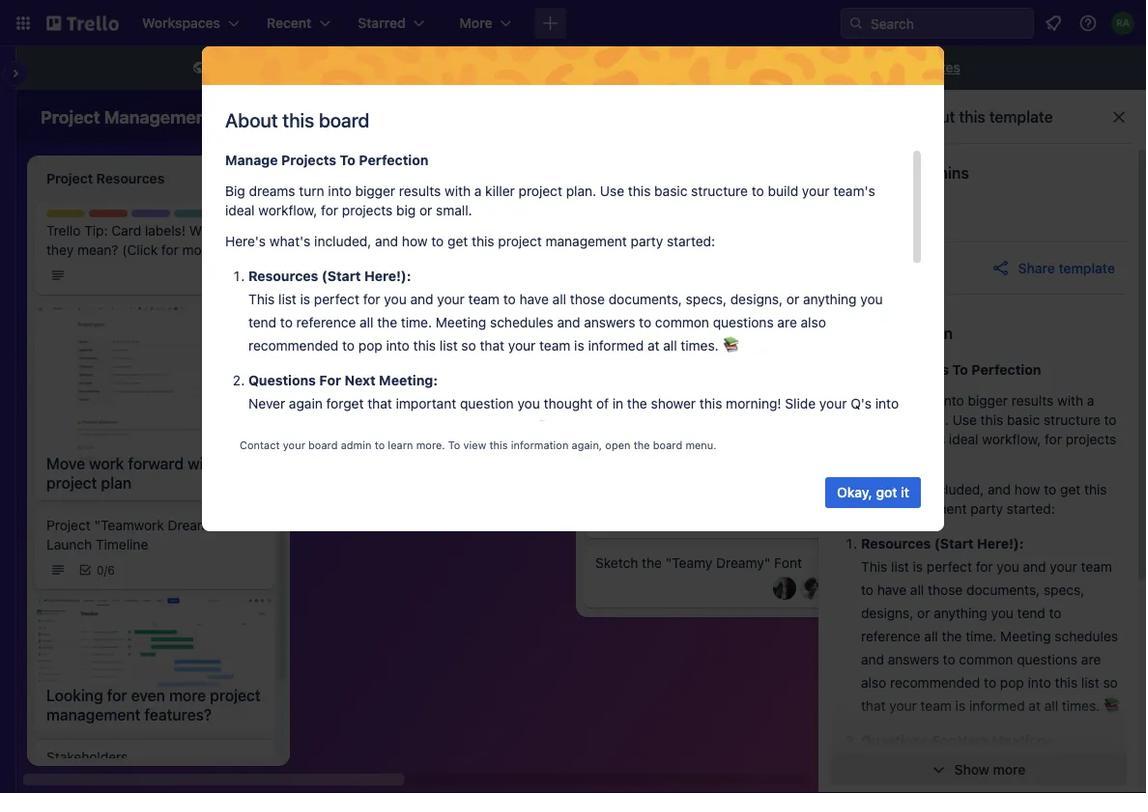 Task type: describe. For each thing, give the bounding box(es) containing it.
again for never again forget that important question you thought of in the shower this morning! slide your q's into this handy list so your team keeps on flowing. 🌊
[[289, 396, 323, 412]]

view
[[463, 439, 486, 452]]

documents, for questions for next meeting: never again forget that important question you thought of in the showe
[[967, 582, 1040, 598]]

here's for questions for next meeting: never again forget that important question you thought of in the showe
[[838, 482, 879, 498]]

to for questions for next meeting: never again forget that important question you thought of in the shower this morning! slide your q's into this handy list so your team keeps on flowing. 🌊
[[340, 152, 356, 168]]

and inside trello tip: this is where assigned tasks live so that your team can see who's working on what and when it's due.
[[742, 261, 765, 277]]

🌊slide
[[386, 223, 430, 239]]

that inside trello tip: this is where assigned tasks live so that your team can see who's working on what and when it's due.
[[675, 242, 700, 258]]

on right anyone
[[437, 59, 453, 75]]

projects for questions for next meeting: never again forget that important question you thought of in the showe
[[894, 362, 949, 378]]

sketch inside design team sketch site banner
[[595, 335, 638, 351]]

0 vertical spatial a
[[257, 59, 264, 75]]

how for questions for next meeting: never again forget that important question you thought of in the showe
[[1015, 482, 1041, 498]]

use for questions for next meeting: never again forget that important question you thought of in the shower this morning! slide your q's into this handy list so your team keeps on flowing. 🌊
[[600, 183, 624, 199]]

killer for questions for next meeting: never again forget that important question you thought of in the shower this morning! slide your q's into this handy list so your team keeps on flowing. 🌊
[[485, 183, 515, 199]]

card
[[111, 223, 141, 239]]

copy.
[[549, 59, 582, 75]]

questions for next meeting: never again forget that important question you thought of in the shower this morning! slide your q's into this handy list so your team keeps on flowing. 🌊
[[248, 373, 899, 435]]

project "teamwork dream work" launch timeline
[[46, 518, 251, 553]]

is inside trello tip: this is where assigned tasks live so that your team can see who's working on what and when it's due.
[[690, 223, 701, 239]]

labels!
[[145, 223, 186, 239]]

board left "menu."
[[653, 439, 683, 452]]

stephen (stephen11674280) image
[[773, 577, 796, 600]]

into inside questions for next meeting: never again forget that important question you thought of in the shower this morning! slide your q's into this handy list so your team keeps on flowing. 🌊
[[876, 396, 899, 412]]

brooke (brooke94205718) image
[[800, 507, 823, 531]]

build for questions for next meeting: never again forget that important question you thought of in the showe
[[838, 432, 869, 447]]

admins
[[916, 164, 969, 182]]

team inside trello tip trello tip: 🌊slide your q's into this handy list so your team keeps on flowing.
[[434, 242, 465, 258]]

template
[[232, 112, 280, 124]]

sketch the "teamy dreamy" font link
[[595, 554, 820, 573]]

manage for questions for next meeting: never again forget that important question you thought of in the shower this morning! slide your q's into this handy list so your team keeps on flowing. 🌊
[[225, 152, 278, 168]]

html
[[321, 323, 358, 339]]

your inside trello tip: this is where assigned tasks live so that your team can see who's working on what and when it's due.
[[703, 242, 731, 258]]

basic for questions for next meeting: never again forget that important question you thought of in the shower this morning! slide your q's into this handy list so your team keeps on flowing. 🌊
[[655, 183, 688, 199]]

they
[[46, 242, 74, 258]]

use for questions for next meeting: never again forget that important question you thought of in the showe
[[953, 412, 977, 428]]

Search field
[[864, 9, 1033, 38]]

bigger for questions for next meeting: never again forget that important question you thought of in the shower this morning! slide your q's into this handy list so your team keeps on flowing. 🌊
[[355, 183, 395, 199]]

party for questions for next meeting: never again forget that important question you thought of in the showe
[[971, 501, 1003, 517]]

big for questions for next meeting: never again forget that important question you thought of in the shower this morning! slide your q's into this handy list so your team keeps on flowing. 🌊
[[225, 183, 245, 199]]

dream
[[168, 518, 209, 533]]

and inside here's what's included, and how to get this project management party started:
[[988, 482, 1011, 498]]

anyone
[[389, 59, 434, 75]]

super
[[497, 393, 532, 409]]

get for questions for next meeting: never again forget that important question you thought of in the shower this morning! slide your q's into this handy list so your team keeps on flowing. 🌊
[[448, 233, 468, 249]]

team's for questions for next meeting: never again forget that important question you thought of in the showe
[[903, 432, 945, 447]]

that inside the questions for next meeting: never again forget that important question you thought of in the showe
[[980, 756, 1005, 772]]

board down the secret
[[308, 439, 338, 452]]

/
[[104, 563, 107, 577]]

into inside trello tip trello tip: 🌊slide your q's into this handy list so your team keeps on flowing.
[[490, 223, 513, 239]]

2 sketch from the top
[[595, 555, 638, 571]]

designs, for questions for next meeting: never again forget that important question you thought of in the shower this morning! slide your q's into this handy list so your team keeps on flowing. 🌊
[[730, 291, 783, 307]]

to inside who's the best person to fix my html snag?
[[466, 304, 478, 320]]

information
[[511, 439, 569, 452]]

this down "okay, got it" button
[[861, 559, 888, 575]]

i
[[379, 393, 382, 409]]

it's
[[595, 281, 614, 297]]

how
[[321, 393, 349, 409]]

create board from template
[[605, 59, 782, 75]]

0 / 6
[[97, 563, 115, 577]]

trello tip: card labels! what do they mean? (click for more info)
[[46, 223, 246, 258]]

pop for questions for next meeting: never again forget that important question you thought of in the showe
[[1000, 675, 1024, 691]]

design team sketch site banner
[[595, 323, 712, 351]]

party for questions for next meeting: never again forget that important question you thought of in the shower this morning! slide your q's into this handy list so your team keeps on flowing. 🌊
[[631, 233, 663, 249]]

trello for trello tip: this is where assigned tasks live so that your team can see who's working on what and when it's due.
[[595, 223, 630, 239]]

see
[[796, 242, 818, 258]]

okay,
[[837, 485, 873, 501]]

questions for questions for next meeting: never again forget that important question you thought of in the shower this morning! slide your q's into this handy list so your team keeps on flowing. 🌊
[[713, 315, 774, 331]]

can inside how can i get access to the super secret document?
[[352, 393, 375, 409]]

1 horizontal spatial chris (chris42642663) image
[[773, 507, 796, 531]]

with for questions for next meeting: never again forget that important question you thought of in the shower this morning! slide your q's into this handy list so your team keeps on flowing. 🌊
[[445, 183, 471, 199]]

q's inside questions for next meeting: never again forget that important question you thought of in the shower this morning! slide your q's into this handy list so your team keeps on flowing. 🌊
[[851, 396, 872, 412]]

board left from
[[651, 59, 688, 75]]

recommended for questions for next meeting: never again forget that important question you thought of in the shower this morning! slide your q's into this handy list so your team keeps on flowing. 🌊
[[248, 338, 339, 354]]

(click
[[122, 242, 158, 258]]

mean?
[[77, 242, 118, 258]]

project inside here's what's included, and how to get this project management party started:
[[838, 501, 882, 517]]

primary element
[[0, 0, 1146, 46]]

share template
[[1018, 260, 1115, 276]]

okay, got it
[[837, 485, 909, 501]]

work"
[[212, 518, 251, 533]]

sm image
[[190, 59, 209, 78]]

projects for questions for next meeting: never again forget that important question you thought of in the shower this morning! slide your q's into this handy list so your team keeps on flowing. 🌊
[[281, 152, 337, 168]]

0 vertical spatial team
[[173, 211, 203, 224]]

dreams for questions for next meeting: never again forget that important question you thought of in the showe
[[862, 393, 908, 409]]

open
[[605, 439, 631, 452]]

projects for questions for next meeting: never again forget that important question you thought of in the showe
[[1066, 432, 1117, 447]]

team inside trello tip: this is where assigned tasks live so that your team can see who's working on what and when it's due.
[[735, 242, 766, 258]]

times. for questions for next meeting: never again forget that important question you thought of in the shower this morning! slide your q's into this handy list so your team keeps on flowing. 🌊
[[681, 338, 719, 354]]

edit email drafts
[[595, 404, 697, 420]]

killer for questions for next meeting: never again forget that important question you thought of in the showe
[[838, 412, 868, 428]]

when
[[769, 261, 802, 277]]

0 notifications image
[[1042, 12, 1065, 35]]

priority design team
[[89, 211, 203, 224]]

font
[[774, 555, 802, 571]]

workflow, for questions for next meeting: never again forget that important question you thought of in the showe
[[982, 432, 1041, 447]]

documents, for questions for next meeting: never again forget that important question you thought of in the shower this morning! slide your q's into this handy list so your team keeps on flowing. 🌊
[[609, 291, 682, 307]]

janelle (janelle549) image
[[725, 103, 752, 130]]

you inside the questions for next meeting: never again forget that important question you thought of in the showe
[[919, 779, 941, 794]]

so inside trello tip: this is where assigned tasks live so that your team can see who's working on what and when it's due.
[[657, 242, 671, 258]]

tip: for they
[[84, 223, 108, 239]]

what's for questions for next meeting: never again forget that important question you thought of in the showe
[[882, 482, 923, 498]]

reference for questions for next meeting: never again forget that important question you thought of in the shower this morning! slide your q's into this handy list so your team keeps on flowing. 🌊
[[296, 315, 356, 331]]

are for questions for next meeting: never again forget that important question you thought of in the showe
[[1081, 652, 1101, 668]]

resources (start here!): this list is perfect for you and your team to have all those documents, specs, designs, or anything you tend to reference all the time. meeting schedules and answers to common questions are also recommended to pop into this list so that your team is informed at all times. 📚 for questions for next meeting: never again forget that important question you thought of in the showe
[[861, 536, 1118, 714]]

never for never again forget that important question you thought of in the showe
[[861, 756, 898, 772]]

keeps inside questions for next meeting: never again forget that important question you thought of in the shower this morning! slide your q's into this handy list so your team keeps on flowing. 🌊
[[423, 419, 460, 435]]

project "teamwork dream work" launch timeline link
[[46, 516, 263, 555]]

person
[[419, 304, 462, 320]]

structure for questions for next meeting: never again forget that important question you thought of in the shower this morning! slide your q's into this handy list so your team keeps on flowing. 🌊
[[691, 183, 748, 199]]

public image
[[336, 109, 352, 125]]

again,
[[572, 439, 602, 452]]

who's the best person to fix my html snag?
[[321, 304, 519, 339]]

menu.
[[686, 439, 717, 452]]

that inside questions for next meeting: never again forget that important question you thought of in the shower this morning! slide your q's into this handy list so your team keeps on flowing. 🌊
[[367, 396, 392, 412]]

create
[[605, 59, 648, 75]]

important for never again forget that important question you thought of in the shower this morning! slide your q's into this handy list so your team keeps on flowing. 🌊
[[396, 396, 456, 412]]

tasks
[[595, 242, 628, 258]]

common for questions for next meeting: never again forget that important question you thought of in the showe
[[959, 652, 1013, 668]]

handy inside questions for next meeting: never again forget that important question you thought of in the shower this morning! slide your q's into this handy list so your team keeps on flowing. 🌊
[[275, 419, 313, 435]]

manage for questions for next meeting: never again forget that important question you thought of in the showe
[[838, 362, 891, 378]]

also for questions for next meeting: never again forget that important question you thought of in the shower this morning! slide your q's into this handy list so your team keeps on flowing. 🌊
[[801, 315, 826, 331]]

never for never again forget that important question you thought of in the shower this morning! slide your q's into this handy list so your team keeps on flowing. 🌊
[[248, 396, 285, 412]]

share template button
[[991, 258, 1115, 278]]

list inside trello tip trello tip: 🌊slide your q's into this handy list so your team keeps on flowing.
[[363, 242, 381, 258]]

🌊
[[536, 419, 549, 435]]

halp
[[216, 211, 242, 224]]

edit
[[595, 404, 619, 420]]

trello tip halp
[[174, 211, 242, 224]]

create board or workspace image
[[541, 14, 560, 33]]

those for questions for next meeting: never again forget that important question you thought of in the showe
[[928, 582, 963, 598]]

edit email drafts link
[[595, 403, 820, 422]]

site
[[642, 335, 664, 351]]

create board from template link
[[593, 52, 794, 83]]

okay, got it button
[[826, 477, 921, 508]]

are for questions for next meeting: never again forget that important question you thought of in the shower this morning! slide your q's into this handy list so your team keeps on flowing. 🌊
[[777, 315, 797, 331]]

0 horizontal spatial color: purple, title: "design team" element
[[131, 210, 203, 224]]

with for questions for next meeting: never again forget that important question you thought of in the showe
[[1057, 393, 1084, 409]]

schedules for questions for next meeting: never again forget that important question you thought of in the showe
[[1055, 629, 1118, 645]]

shower
[[651, 396, 696, 412]]

open information menu image
[[1079, 14, 1098, 33]]

do
[[226, 223, 242, 239]]

workflow, for questions for next meeting: never again forget that important question you thought of in the shower this morning! slide your q's into this handy list so your team keeps on flowing. 🌊
[[258, 202, 317, 218]]

designs, for questions for next meeting: never again forget that important question you thought of in the showe
[[861, 606, 914, 621]]

due.
[[618, 281, 645, 297]]

who's
[[321, 304, 360, 320]]

my
[[500, 304, 519, 320]]

sketch site banner link
[[595, 333, 820, 353]]

q's inside trello tip trello tip: 🌊slide your q's into this handy list so your team keeps on flowing.
[[465, 223, 486, 239]]

is down "okay, got it" button
[[913, 559, 923, 575]]

trello tip: this is where assigned tasks live so that your team can see who's working on what and when it's due. link
[[595, 221, 820, 299]]

4m
[[910, 260, 931, 275]]

informed for questions for next meeting: never again forget that important question you thought of in the shower this morning! slide your q's into this handy list so your team keeps on flowing. 🌊
[[588, 338, 644, 354]]

for inside trello tip: card labels! what do they mean? (click for more info)
[[161, 242, 179, 258]]

email
[[623, 404, 656, 420]]

2 horizontal spatial chris (chris42642663) image
[[800, 426, 823, 449]]

public
[[268, 59, 305, 75]]

this inside trello tip trello tip: 🌊slide your q's into this handy list so your team keeps on flowing.
[[517, 223, 540, 239]]

projects for questions for next meeting: never again forget that important question you thought of in the shower this morning! slide your q's into this handy list so your team keeps on flowing. 🌊
[[342, 202, 393, 218]]

you inside questions for next meeting: never again forget that important question you thought of in the shower this morning! slide your q's into this handy list so your team keeps on flowing. 🌊
[[518, 396, 540, 412]]

questions for questions for next meeting: never again forget that important question you thought of in the showe
[[861, 733, 929, 749]]

0 horizontal spatial design
[[131, 211, 170, 224]]

forget for never again forget that important question you thought of in the shower this morning! slide your q's into this handy list so your team keeps on flowing. 🌊
[[326, 396, 364, 412]]

time. for questions for next meeting: never again forget that important question you thought of in the shower this morning! slide your q's into this handy list so your team keeps on flowing. 🌊
[[401, 315, 432, 331]]

more for explore
[[861, 59, 893, 75]]

team inside design team sketch site banner
[[637, 323, 667, 336]]

fix
[[482, 304, 497, 320]]

reference for questions for next meeting: never again forget that important question you thought of in the showe
[[861, 629, 921, 645]]

common for questions for next meeting: never again forget that important question you thought of in the shower this morning! slide your q's into this handy list so your team keeps on flowing. 🌊
[[655, 315, 709, 331]]

at for questions for next meeting: never again forget that important question you thought of in the shower this morning! slide your q's into this handy list so your team keeps on flowing. 🌊
[[648, 338, 660, 354]]

small. for questions for next meeting: never again forget that important question you thought of in the showe
[[878, 451, 914, 467]]

turn for questions for next meeting: never again forget that important question you thought of in the showe
[[912, 393, 937, 409]]

big for questions for next meeting: never again forget that important question you thought of in the showe
[[838, 451, 857, 467]]

this inside trello tip: this is where assigned tasks live so that your team can see who's working on what and when it's due.
[[660, 223, 687, 239]]

drafts
[[660, 404, 697, 420]]

live
[[632, 242, 653, 258]]

started: for questions for next meeting: never again forget that important question you thought of in the showe
[[1007, 501, 1055, 517]]

board admins
[[869, 164, 969, 182]]

show more button
[[830, 755, 1127, 786]]

0 vertical spatial chris (chris42642663) image
[[700, 103, 727, 130]]

more.
[[416, 439, 445, 452]]

also for questions for next meeting: never again forget that important question you thought of in the showe
[[861, 675, 887, 691]]

0
[[97, 563, 104, 577]]

sketch the "teamy dreamy" font
[[595, 555, 802, 571]]

the inside who's the best person to fix my html snag?
[[364, 304, 384, 320]]

is left public
[[243, 59, 253, 75]]

tend for questions for next meeting: never again forget that important question you thought of in the showe
[[1017, 606, 1046, 621]]

get inside how can i get access to the super secret document?
[[386, 393, 406, 409]]

learn
[[388, 439, 413, 452]]

this right sm image
[[213, 59, 239, 75]]

description
[[869, 324, 953, 343]]

more for show
[[993, 762, 1026, 778]]

dreamy"
[[716, 555, 771, 571]]

how can i get access to the super secret document? link
[[321, 391, 545, 430]]

show more
[[954, 762, 1026, 778]]

for for questions for next meeting: never again forget that important question you thought of in the showe
[[932, 733, 954, 749]]

team inside questions for next meeting: never again forget that important question you thought of in the shower this morning! slide your q's into this handy list so your team keeps on flowing. 🌊
[[388, 419, 419, 435]]

search image
[[849, 15, 864, 31]]

color: red, title: "priority" element
[[89, 210, 130, 224]]

trello tip: this is where assigned tasks live so that your team can see who's working on what and when it's due.
[[595, 223, 818, 297]]

1 vertical spatial color: purple, title: "design team" element
[[595, 322, 667, 336]]

is left who's
[[300, 291, 310, 307]]



Task type: vqa. For each thing, say whether or not it's contained in the screenshot.
plan. for Questions For Next Meeting: Never again forget that important question you thought of in the showe
yes



Task type: locate. For each thing, give the bounding box(es) containing it.
1 horizontal spatial answers
[[888, 652, 939, 668]]

3 tip: from the left
[[633, 223, 657, 239]]

never inside questions for next meeting: never again forget that important question you thought of in the shower this morning! slide your q's into this handy list so your team keeps on flowing. 🌊
[[248, 396, 285, 412]]

0 vertical spatial manage
[[225, 152, 278, 168]]

board left customize views image
[[319, 108, 370, 131]]

customize views image
[[371, 109, 386, 125]]

to for questions for next meeting: never again forget that important question you thought of in the showe
[[953, 362, 968, 378]]

build up okay,
[[838, 432, 869, 447]]

recommended down who's
[[248, 338, 339, 354]]

those
[[570, 291, 605, 307], [928, 582, 963, 598]]

pop down who's
[[358, 338, 382, 354]]

team left "halp"
[[173, 211, 203, 224]]

(start for questions for next meeting: never again forget that important question you thought of in the showe
[[934, 536, 974, 552]]

anything for questions for next meeting: never again forget that important question you thought of in the showe
[[934, 606, 988, 621]]

meeting: inside questions for next meeting: never again forget that important question you thought of in the shower this morning! slide your q's into this handy list so your team keeps on flowing. 🌊
[[379, 373, 438, 389]]

chris (chris42642663) image
[[700, 103, 727, 130], [800, 426, 823, 449], [773, 507, 796, 531]]

list
[[363, 242, 381, 258], [278, 291, 297, 307], [440, 338, 458, 354], [317, 419, 335, 435], [891, 559, 909, 575], [1081, 675, 1100, 691]]

1 horizontal spatial here's what's included, and how to get this project management party started:
[[838, 482, 1107, 517]]

question inside the questions for next meeting: never again forget that important question you thought of in the showe
[[861, 779, 915, 794]]

meeting for questions for next meeting: never again forget that important question you thought of in the showe
[[1000, 629, 1051, 645]]

1 horizontal spatial perfect
[[927, 559, 972, 575]]

1 vertical spatial reference
[[861, 629, 921, 645]]

for inside questions for next meeting: never again forget that important question you thought of in the shower this morning! slide your q's into this handy list so your team keeps on flowing. 🌊
[[319, 373, 341, 389]]

todd (todd05497623) image
[[800, 357, 823, 380]]

specs, for questions for next meeting: never again forget that important question you thought of in the shower this morning! slide your q's into this handy list so your team keeps on flowing. 🌊
[[686, 291, 727, 307]]

on inside trello tip trello tip: 🌊slide your q's into this handy list so your team keeps on flowing.
[[510, 242, 525, 258]]

explore
[[809, 59, 857, 75]]

1 vertical spatial time.
[[966, 629, 997, 645]]

project for project "teamwork dream work" launch timeline
[[46, 518, 91, 533]]

how inside here's what's included, and how to get this project management party started:
[[1015, 482, 1041, 498]]

0 horizontal spatial included,
[[314, 233, 371, 249]]

projects down description
[[894, 362, 949, 378]]

included, inside here's what's included, and how to get this project management party started:
[[927, 482, 984, 498]]

keeps inside trello tip trello tip: 🌊slide your q's into this handy list so your team keeps on flowing.
[[469, 242, 506, 258]]

on left what
[[689, 261, 704, 277]]

management up who's at the right top of page
[[546, 233, 627, 249]]

big dreams turn into bigger results with a killer project plan. use this basic structure to build your team's ideal workflow, for projects big or small. up it
[[838, 393, 1117, 467]]

have right "my"
[[519, 291, 549, 307]]

contact
[[240, 439, 280, 452]]

1 vertical spatial schedules
[[1055, 629, 1118, 645]]

tip: inside trello tip: card labels! what do they mean? (click for more info)
[[84, 223, 108, 239]]

1 horizontal spatial keeps
[[469, 242, 506, 258]]

trello tip: 🌊slide your q's into this handy list so your team keeps on flowing. link
[[321, 221, 545, 279]]

can inside trello tip: this is where assigned tasks live so that your team can see who's working on what and when it's due.
[[769, 242, 792, 258]]

forget for never again forget that important question you thought of in the showe
[[939, 756, 977, 772]]

thought down show
[[945, 779, 994, 794]]

a for questions for next meeting: never again forget that important question you thought of in the showe
[[1087, 393, 1094, 409]]

anything for questions for next meeting: never again forget that important question you thought of in the shower this morning! slide your q's into this handy list so your team keeps on flowing. 🌊
[[803, 291, 857, 307]]

next up show
[[957, 733, 988, 749]]

big for questions for next meeting: never again forget that important question you thought of in the showe
[[838, 393, 858, 409]]

1 vertical spatial specs,
[[1044, 582, 1085, 598]]

specs, for questions for next meeting: never again forget that important question you thought of in the showe
[[1044, 582, 1085, 598]]

meeting: for questions for next meeting: never again forget that important question you thought of in the shower this morning! slide your q's into this handy list so your team keeps on flowing. 🌊
[[379, 373, 438, 389]]

question for never again forget that important question you thought of in the shower this morning! slide your q's into this handy list so your team keeps on flowing. 🌊
[[460, 396, 514, 412]]

schedules for questions for next meeting: never again forget that important question you thought of in the shower this morning! slide your q's into this handy list so your team keeps on flowing. 🌊
[[490, 315, 554, 331]]

banner
[[668, 335, 712, 351]]

1 vertical spatial chris (chris42642663) image
[[800, 426, 823, 449]]

projects down about this board
[[281, 152, 337, 168]]

designs,
[[730, 291, 783, 307], [861, 606, 914, 621]]

2 tip: from the left
[[359, 223, 382, 239]]

in up open
[[613, 396, 624, 412]]

0 horizontal spatial schedules
[[490, 315, 554, 331]]

at left "banner"
[[648, 338, 660, 354]]

1 vertical spatial for
[[932, 733, 954, 749]]

0 horizontal spatial turn
[[299, 183, 324, 199]]

more inside button
[[993, 762, 1026, 778]]

important up the document?
[[396, 396, 456, 412]]

1 vertical spatial small.
[[878, 451, 914, 467]]

perfection for questions for next meeting: never again forget that important question you thought of in the shower this morning! slide your q's into this handy list so your team keeps on flowing. 🌊
[[359, 152, 429, 168]]

manage
[[225, 152, 278, 168], [838, 362, 891, 378]]

0 horizontal spatial meeting
[[436, 315, 486, 331]]

killer up trello tip trello tip: 🌊slide your q's into this handy list so your team keeps on flowing.
[[485, 183, 515, 199]]

build
[[768, 183, 798, 199], [838, 432, 869, 447]]

1 horizontal spatial projects
[[894, 362, 949, 378]]

1 horizontal spatial structure
[[1044, 412, 1101, 428]]

manage right todd (todd05497623) icon
[[838, 362, 891, 378]]

where
[[704, 223, 742, 239]]

here!): for questions for next meeting: never again forget that important question you thought of in the shower this morning! slide your q's into this handy list so your team keeps on flowing. 🌊
[[364, 268, 411, 284]]

share
[[1018, 260, 1055, 276]]

0 vertical spatial use
[[600, 183, 624, 199]]

for inside the questions for next meeting: never again forget that important question you thought of in the showe
[[932, 733, 954, 749]]

never up "contact"
[[248, 396, 285, 412]]

turn down about this board
[[299, 183, 324, 199]]

snag?
[[362, 323, 399, 339]]

thought inside questions for next meeting: never again forget that important question you thought of in the shower this morning! slide your q's into this handy list so your team keeps on flowing. 🌊
[[544, 396, 593, 412]]

next inside the questions for next meeting: never again forget that important question you thought of in the showe
[[957, 733, 988, 749]]

big right slide
[[838, 393, 858, 409]]

best
[[388, 304, 415, 320]]

meeting: inside the questions for next meeting: never again forget that important question you thought of in the showe
[[992, 733, 1051, 749]]

small. up got
[[878, 451, 914, 467]]

0 horizontal spatial in
[[613, 396, 624, 412]]

0 vertical spatial team's
[[833, 183, 875, 199]]

resources (start here!): this list is perfect for you and your team to have all those documents, specs, designs, or anything you tend to reference all the time. meeting schedules and answers to common questions are also recommended to pop into this list so that your team is informed at all times. 📚
[[248, 268, 883, 354], [861, 536, 1118, 714]]

1 horizontal spatial plan.
[[919, 412, 949, 428]]

about left star or unstar board "image"
[[225, 108, 278, 131]]

resources (start here!): this list is perfect for you and your team to have all those documents, specs, designs, or anything you tend to reference all the time. meeting schedules and answers to common questions are also recommended to pop into this list so that your team is informed at all times. 📚 for questions for next meeting: never again forget that important question you thought of in the shower this morning! slide your q's into this handy list so your team keeps on flowing. 🌊
[[248, 268, 883, 354]]

more right explore
[[861, 59, 893, 75]]

0 vertical spatial here's what's included, and how to get this project management party started:
[[225, 233, 715, 249]]

can left i
[[352, 393, 375, 409]]

1 horizontal spatial pop
[[1000, 675, 1024, 691]]

in inside questions for next meeting: never again forget that important question you thought of in the shower this morning! slide your q's into this handy list so your team keeps on flowing. 🌊
[[613, 396, 624, 412]]

1 vertical spatial forget
[[939, 756, 977, 772]]

1 horizontal spatial again
[[902, 756, 935, 772]]

0 vertical spatial plan.
[[566, 183, 596, 199]]

answers for questions for next meeting: never again forget that important question you thought of in the shower this morning! slide your q's into this handy list so your team keeps on flowing. 🌊
[[584, 315, 635, 331]]

tip: inside trello tip trello tip: 🌊slide your q's into this handy list so your team keeps on flowing.
[[359, 223, 382, 239]]

chris (chris42642663) image down from
[[700, 103, 727, 130]]

tend
[[248, 315, 277, 331], [1017, 606, 1046, 621]]

answers
[[584, 315, 635, 331], [888, 652, 939, 668]]

1 vertical spatial flowing.
[[483, 419, 532, 435]]

1 vertical spatial thought
[[945, 779, 994, 794]]

tip for trello
[[355, 211, 373, 224]]

perfection for questions for next meeting: never again forget that important question you thought of in the showe
[[972, 362, 1041, 378]]

here's what's included, and how to get this project management party started: for questions for next meeting: never again forget that important question you thought of in the showe
[[838, 482, 1107, 517]]

big dreams turn into bigger results with a killer project plan. use this basic structure to build your team's ideal workflow, for projects big or small. for questions for next meeting: never again forget that important question you thought of in the shower this morning! slide your q's into this handy list so your team keeps on flowing. 🌊
[[225, 183, 875, 218]]

admin
[[341, 439, 372, 452]]

have for questions for next meeting: never again forget that important question you thought of in the showe
[[877, 582, 907, 598]]

this is a public template for anyone on the internet to copy.
[[213, 59, 582, 75]]

1 horizontal spatial question
[[861, 779, 915, 794]]

of
[[596, 396, 609, 412], [997, 779, 1010, 794]]

Board name text field
[[31, 101, 223, 132]]

design inside design team sketch site banner
[[595, 323, 634, 336]]

schedules
[[490, 315, 554, 331], [1055, 629, 1118, 645]]

who's
[[595, 261, 632, 277]]

1 horizontal spatial questions
[[861, 733, 929, 749]]

what's right okay,
[[882, 482, 923, 498]]

about for about this board
[[225, 108, 278, 131]]

tip: up mean?
[[84, 223, 108, 239]]

or
[[419, 202, 432, 218], [787, 291, 800, 307], [861, 451, 874, 467], [917, 606, 930, 621]]

janelle (janelle549) image
[[800, 577, 823, 600]]

here's what's included, and how to get this project management party started: for questions for next meeting: never again forget that important question you thought of in the shower this morning! slide your q's into this handy list so your team keeps on flowing. 🌊
[[225, 233, 715, 249]]

flowing. inside trello tip trello tip: 🌊slide your q's into this handy list so your team keeps on flowing.
[[321, 261, 370, 277]]

big dreams turn into bigger results with a killer project plan. use this basic structure to build your team's ideal workflow, for projects big or small. up the tasks
[[225, 183, 875, 218]]

0 vertical spatial more
[[861, 59, 893, 75]]

structure for questions for next meeting: never again forget that important question you thought of in the showe
[[1044, 412, 1101, 428]]

0 vertical spatial answers
[[584, 315, 635, 331]]

next up how
[[345, 373, 376, 389]]

1 vertical spatial management
[[885, 501, 967, 517]]

recommended up show
[[890, 675, 980, 691]]

sketch
[[595, 335, 638, 351], [595, 555, 638, 571]]

1 vertical spatial what's
[[882, 482, 923, 498]]

handy inside trello tip trello tip: 🌊slide your q's into this handy list so your team keeps on flowing.
[[321, 242, 359, 258]]

color: lime, title: "halp" element
[[216, 210, 255, 224]]

what's inside here's what's included, and how to get this project management party started:
[[882, 482, 923, 498]]

flowing. up who's
[[321, 261, 370, 277]]

1 vertical spatial sketch
[[595, 555, 638, 571]]

project inside board name text box
[[41, 106, 100, 127]]

included, right it
[[927, 482, 984, 498]]

1 vertical spatial pop
[[1000, 675, 1024, 691]]

1 horizontal spatial ideal
[[949, 432, 979, 447]]

more
[[861, 59, 893, 75], [182, 242, 214, 258], [993, 762, 1026, 778]]

color: sky, title: "trello tip" element
[[174, 210, 226, 224], [321, 210, 373, 224]]

of inside the questions for next meeting: never again forget that important question you thought of in the showe
[[997, 779, 1010, 794]]

forget inside questions for next meeting: never again forget that important question you thought of in the shower this morning! slide your q's into this handy list so your team keeps on flowing. 🌊
[[326, 396, 364, 412]]

ideal for questions for next meeting: never again forget that important question you thought of in the shower this morning! slide your q's into this handy list so your team keeps on flowing. 🌊
[[225, 202, 255, 218]]

this up working
[[660, 223, 687, 239]]

included, for questions for next meeting: never again forget that important question you thought of in the showe
[[927, 482, 984, 498]]

big up color: lime, title: "halp" element
[[225, 183, 245, 199]]

ruby anderson (rubyanderson7) image
[[1111, 12, 1135, 35]]

turn for questions for next meeting: never again forget that important question you thought of in the shower this morning! slide your q's into this handy list so your team keeps on flowing. 🌊
[[299, 183, 324, 199]]

thought up the 🌊
[[544, 396, 593, 412]]

0 vertical spatial what's
[[270, 233, 311, 249]]

plan. for questions for next meeting: never again forget that important question you thought of in the shower this morning! slide your q's into this handy list so your team keeps on flowing. 🌊
[[566, 183, 596, 199]]

0 horizontal spatial management
[[546, 233, 627, 249]]

in for never again forget that important question you thought of in the showe
[[1014, 779, 1025, 794]]

never
[[248, 396, 285, 412], [861, 756, 898, 772]]

team left "banner"
[[637, 323, 667, 336]]

in for never again forget that important question you thought of in the shower this morning! slide your q's into this handy list so your team keeps on flowing. 🌊
[[613, 396, 624, 412]]

this left who's
[[248, 291, 275, 307]]

got
[[876, 485, 898, 501]]

project up 'launch'
[[46, 518, 91, 533]]

so inside trello tip trello tip: 🌊slide your q's into this handy list so your team keeps on flowing.
[[385, 242, 399, 258]]

1 horizontal spatial never
[[861, 756, 898, 772]]

1 horizontal spatial about
[[912, 108, 955, 126]]

the inside how can i get access to the super secret document?
[[473, 393, 493, 409]]

1 vertical spatial use
[[953, 412, 977, 428]]

project inside project "teamwork dream work" launch timeline
[[46, 518, 91, 533]]

1 vertical spatial those
[[928, 582, 963, 598]]

is up the questions for next meeting: never again forget that important question you thought of in the showe
[[956, 698, 966, 714]]

questions up show more button
[[861, 733, 929, 749]]

about
[[912, 108, 955, 126], [225, 108, 278, 131]]

management inside here's what's included, and how to get this project management party started:
[[885, 501, 967, 517]]

of down "show more"
[[997, 779, 1010, 794]]

manage projects to perfection for questions for next meeting: never again forget that important question you thought of in the showe
[[838, 362, 1041, 378]]

more inside trello tip: card labels! what do they mean? (click for more info)
[[182, 242, 214, 258]]

management for questions for next meeting: never again forget that important question you thought of in the showe
[[885, 501, 967, 517]]

build up assigned
[[768, 183, 798, 199]]

of inside questions for next meeting: never again forget that important question you thought of in the shower this morning! slide your q's into this handy list so your team keeps on flowing. 🌊
[[596, 396, 609, 412]]

q's right 🌊slide
[[465, 223, 486, 239]]

small. up trello tip: 🌊slide your q's into this handy list so your team keeps on flowing. "link"
[[436, 202, 472, 218]]

trello for trello tip: card labels! what do they mean? (click for more info)
[[46, 223, 81, 239]]

1 vertical spatial perfection
[[972, 362, 1041, 378]]

have
[[519, 291, 549, 307], [877, 582, 907, 598]]

brooke (brooke94205718) image
[[649, 103, 677, 130]]

questions for questions for next meeting: never again forget that important question you thought of in the showe
[[1017, 652, 1078, 668]]

important inside the questions for next meeting: never again forget that important question you thought of in the showe
[[1009, 756, 1069, 772]]

to
[[532, 59, 545, 75], [752, 183, 764, 199], [431, 233, 444, 249], [503, 291, 516, 307], [466, 304, 478, 320], [280, 315, 293, 331], [639, 315, 652, 331], [342, 338, 355, 354], [457, 393, 469, 409], [1104, 412, 1117, 428], [375, 439, 385, 452], [1044, 482, 1057, 498], [861, 582, 874, 598], [1049, 606, 1062, 621], [943, 652, 956, 668], [984, 675, 997, 691]]

0 vertical spatial workflow,
[[258, 202, 317, 218]]

📚 for questions for next meeting: never again forget that important question you thought of in the showe
[[1104, 698, 1117, 714]]

dreams down description
[[862, 393, 908, 409]]

tend for questions for next meeting: never again forget that important question you thought of in the shower this morning! slide your q's into this handy list so your team keeps on flowing. 🌊
[[248, 315, 277, 331]]

important inside questions for next meeting: never again forget that important question you thought of in the shower this morning! slide your q's into this handy list so your team keeps on flowing. 🌊
[[396, 396, 456, 412]]

0 vertical spatial included,
[[314, 233, 371, 249]]

1 vertical spatial projects
[[894, 362, 949, 378]]

again left show
[[902, 756, 935, 772]]

resources down color: lime, title: "halp" element
[[248, 268, 318, 284]]

here's down color: lime, title: "halp" element
[[225, 233, 266, 249]]

what
[[708, 261, 738, 277]]

the inside the questions for next meeting: never again forget that important question you thought of in the showe
[[1028, 779, 1048, 794]]

6
[[107, 563, 115, 577]]

stakeholders link
[[46, 748, 263, 767]]

project for project management
[[41, 106, 100, 127]]

0 vertical spatial for
[[319, 373, 341, 389]]

secret
[[321, 412, 360, 428]]

1 horizontal spatial tend
[[1017, 606, 1046, 621]]

keeps up more.
[[423, 419, 460, 435]]

meeting
[[436, 315, 486, 331], [1000, 629, 1051, 645]]

info)
[[218, 242, 246, 258]]

trello tip: card labels! what do they mean? (click for more info) link
[[46, 221, 263, 260]]

killer right javier (javier85303346) image
[[838, 412, 868, 428]]

trello for trello tip trello tip: 🌊slide your q's into this handy list so your team keeps on flowing.
[[321, 211, 352, 224]]

question inside questions for next meeting: never again forget that important question you thought of in the shower this morning! slide your q's into this handy list so your team keeps on flowing. 🌊
[[460, 396, 514, 412]]

more right show
[[993, 762, 1026, 778]]

trello
[[174, 211, 205, 224], [321, 211, 352, 224], [46, 223, 81, 239], [321, 223, 355, 239], [595, 223, 630, 239]]

tip: up live
[[633, 223, 657, 239]]

anything
[[803, 291, 857, 307], [934, 606, 988, 621]]

big
[[225, 183, 245, 199], [838, 393, 858, 409]]

on inside trello tip: this is where assigned tasks live so that your team can see who's working on what and when it's due.
[[689, 261, 704, 277]]

about this board
[[225, 108, 370, 131]]

in inside the questions for next meeting: never again forget that important question you thought of in the showe
[[1014, 779, 1025, 794]]

again inside the questions for next meeting: never again forget that important question you thought of in the showe
[[902, 756, 935, 772]]

thought inside the questions for next meeting: never again forget that important question you thought of in the showe
[[945, 779, 994, 794]]

how for questions for next meeting: never again forget that important question you thought of in the shower this morning! slide your q's into this handy list so your team keeps on flowing. 🌊
[[402, 233, 428, 249]]

caity (caity) image
[[675, 103, 702, 130]]

tip inside trello tip trello tip: 🌊slide your q's into this handy list so your team keeps on flowing.
[[355, 211, 373, 224]]

it
[[901, 485, 909, 501]]

never left show
[[861, 756, 898, 772]]

dreams up color: lime, title: "halp" element
[[249, 183, 295, 199]]

perfect for questions for next meeting: never again forget that important question you thought of in the showe
[[927, 559, 972, 575]]

0 vertical spatial have
[[519, 291, 549, 307]]

keeps up fix
[[469, 242, 506, 258]]

1 horizontal spatial schedules
[[1055, 629, 1118, 645]]

tip: inside trello tip: this is where assigned tasks live so that your team can see who's working on what and when it's due.
[[633, 223, 657, 239]]

team's
[[833, 183, 875, 199], [903, 432, 945, 447]]

1 vertical spatial how
[[1015, 482, 1041, 498]]

1 vertical spatial here's what's included, and how to get this project management party started:
[[838, 482, 1107, 517]]

recommended
[[248, 338, 339, 354], [890, 675, 980, 691]]

explore more templates
[[809, 59, 961, 75]]

project management
[[41, 106, 213, 127]]

0 horizontal spatial next
[[345, 373, 376, 389]]

1 vertical spatial plan.
[[919, 412, 949, 428]]

questions inside the questions for next meeting: never again forget that important question you thought of in the showe
[[861, 733, 929, 749]]

answers for questions for next meeting: never again forget that important question you thought of in the showe
[[888, 652, 939, 668]]

trello inside trello tip: card labels! what do they mean? (click for more info)
[[46, 223, 81, 239]]

about down templates on the right of the page
[[912, 108, 955, 126]]

back to home image
[[46, 8, 119, 39]]

0 vertical spatial with
[[445, 183, 471, 199]]

1 vertical spatial turn
[[912, 393, 937, 409]]

0 vertical spatial ideal
[[225, 202, 255, 218]]

1 horizontal spatial can
[[769, 242, 792, 258]]

slide
[[785, 396, 816, 412]]

0 horizontal spatial chris (chris42642663) image
[[700, 103, 727, 130]]

can up when
[[769, 242, 792, 258]]

0 horizontal spatial big
[[225, 183, 245, 199]]

more down what
[[182, 242, 214, 258]]

2 vertical spatial chris (chris42642663) image
[[773, 507, 796, 531]]

management down it
[[885, 501, 967, 517]]

template inside "button"
[[1059, 260, 1115, 276]]

0 vertical spatial of
[[596, 396, 609, 412]]

chris (chris42642663) image right javier (javier85303346) image
[[800, 426, 823, 449]]

1 tip: from the left
[[84, 223, 108, 239]]

timeline
[[96, 537, 148, 553]]

morning!
[[726, 396, 782, 412]]

team's for questions for next meeting: never again forget that important question you thought of in the shower this morning! slide your q's into this handy list so your team keeps on flowing. 🌊
[[833, 183, 875, 199]]

0 vertical spatial important
[[396, 396, 456, 412]]

basic for questions for next meeting: never again forget that important question you thought of in the showe
[[1007, 412, 1040, 428]]

0 vertical spatial q's
[[465, 223, 486, 239]]

color: yellow, title: "copy request" element
[[46, 210, 85, 217]]

the inside questions for next meeting: never again forget that important question you thought of in the shower this morning! slide your q's into this handy list so your team keeps on flowing. 🌊
[[627, 396, 647, 412]]

1 horizontal spatial reference
[[861, 629, 921, 645]]

time. for questions for next meeting: never again forget that important question you thought of in the showe
[[966, 629, 997, 645]]

bigger
[[355, 183, 395, 199], [968, 393, 1008, 409]]

perfection
[[359, 152, 429, 168], [972, 362, 1041, 378]]

big up 🌊slide
[[396, 202, 416, 218]]

1 horizontal spatial included,
[[927, 482, 984, 498]]

0 horizontal spatial meeting:
[[379, 373, 438, 389]]

is left where
[[690, 223, 701, 239]]

tip: left 🌊slide
[[359, 223, 382, 239]]

party inside here's what's included, and how to get this project management party started:
[[971, 501, 1003, 517]]

color: purple, title: "design team" element
[[131, 210, 203, 224], [595, 322, 667, 336]]

how
[[402, 233, 428, 249], [1015, 482, 1041, 498]]

resources for questions for next meeting: never again forget that important question you thought of in the showe
[[861, 536, 931, 552]]

on
[[437, 59, 453, 75], [510, 242, 525, 258], [689, 261, 704, 277], [464, 419, 479, 435]]

flowing.
[[321, 261, 370, 277], [483, 419, 532, 435]]

handy up "contact"
[[275, 419, 313, 435]]

never inside the questions for next meeting: never again forget that important question you thought of in the showe
[[861, 756, 898, 772]]

questions up "contact"
[[248, 373, 316, 389]]

so inside questions for next meeting: never again forget that important question you thought of in the shower this morning! slide your q's into this handy list so your team keeps on flowing. 🌊
[[338, 419, 353, 435]]

q's
[[465, 223, 486, 239], [851, 396, 872, 412]]

0 vertical spatial next
[[345, 373, 376, 389]]

meeting: up "show more"
[[992, 733, 1051, 749]]

1 vertical spatial big
[[838, 451, 857, 467]]

manage projects to perfection down description
[[838, 362, 1041, 378]]

how can i get access to the super secret document?
[[321, 393, 532, 428]]

star or unstar board image
[[301, 109, 317, 125]]

thought
[[544, 396, 593, 412], [945, 779, 994, 794]]

thought for never again forget that important question you thought of in the showe
[[945, 779, 994, 794]]

plan. down description
[[919, 412, 949, 428]]

meeting: up access
[[379, 373, 438, 389]]

for up how
[[319, 373, 341, 389]]

project left management
[[41, 106, 100, 127]]

big for questions for next meeting: never again forget that important question you thought of in the shower this morning! slide your q's into this handy list so your team keeps on flowing. 🌊
[[396, 202, 416, 218]]

1 tip from the left
[[208, 211, 226, 224]]

1 horizontal spatial small.
[[878, 451, 914, 467]]

to inside how can i get access to the super secret document?
[[457, 393, 469, 409]]

here's for questions for next meeting: never again forget that important question you thought of in the shower this morning! slide your q's into this handy list so your team keeps on flowing. 🌊
[[225, 233, 266, 249]]

1 horizontal spatial handy
[[321, 242, 359, 258]]

have for questions for next meeting: never again forget that important question you thought of in the shower this morning! slide your q's into this handy list so your team keeps on flowing. 🌊
[[519, 291, 549, 307]]

meeting for questions for next meeting: never again forget that important question you thought of in the shower this morning! slide your q's into this handy list so your team keeps on flowing. 🌊
[[436, 315, 486, 331]]

here's left it
[[838, 482, 879, 498]]

big dreams turn into bigger results with a killer project plan. use this basic structure to build your team's ideal workflow, for projects big or small. for questions for next meeting: never again forget that important question you thought of in the showe
[[838, 393, 1117, 467]]

this inside here's what's included, and how to get this project management party started:
[[1084, 482, 1107, 498]]

killer
[[485, 183, 515, 199], [838, 412, 868, 428]]

board
[[869, 164, 912, 182]]

1 vertical spatial more
[[182, 242, 214, 258]]

0 horizontal spatial times.
[[681, 338, 719, 354]]

board
[[651, 59, 688, 75], [319, 108, 370, 131], [308, 439, 338, 452], [653, 439, 683, 452]]

informed for questions for next meeting: never again forget that important question you thought of in the showe
[[969, 698, 1025, 714]]

of for never again forget that important question you thought of in the showe
[[997, 779, 1010, 794]]

javier (javier85303346) image
[[773, 426, 796, 449]]

again inside questions for next meeting: never again forget that important question you thought of in the shower this morning! slide your q's into this handy list so your team keeps on flowing. 🌊
[[289, 396, 323, 412]]

those for questions for next meeting: never again forget that important question you thought of in the shower this morning! slide your q's into this handy list so your team keeps on flowing. 🌊
[[570, 291, 605, 307]]

0 vertical spatial forget
[[326, 396, 364, 412]]

working
[[636, 261, 685, 277]]

forget
[[326, 396, 364, 412], [939, 756, 977, 772]]

get inside here's what's included, and how to get this project management party started:
[[1060, 482, 1081, 498]]

of left email
[[596, 396, 609, 412]]

again for never again forget that important question you thought of in the showe
[[902, 756, 935, 772]]

flowing. inside questions for next meeting: never again forget that important question you thought of in the shower this morning! slide your q's into this handy list so your team keeps on flowing. 🌊
[[483, 419, 532, 435]]

1 sketch from the top
[[595, 335, 638, 351]]

common
[[655, 315, 709, 331], [959, 652, 1013, 668]]

project
[[41, 106, 100, 127], [46, 518, 91, 533]]

2 vertical spatial to
[[448, 439, 460, 452]]

1 vertical spatial designs,
[[861, 606, 914, 621]]

big dreams turn into bigger results with a killer project plan. use this basic structure to build your team's ideal workflow, for projects big or small.
[[225, 183, 875, 218], [838, 393, 1117, 467]]

show
[[954, 762, 990, 778]]

0 horizontal spatial at
[[648, 338, 660, 354]]

2 horizontal spatial more
[[993, 762, 1026, 778]]

0 horizontal spatial informed
[[588, 338, 644, 354]]

turn down description
[[912, 393, 937, 409]]

team's down board
[[833, 183, 875, 199]]

📚 for questions for next meeting: never again forget that important question you thought of in the shower this morning! slide your q's into this handy list so your team keeps on flowing. 🌊
[[722, 338, 736, 354]]

0 horizontal spatial plan.
[[566, 183, 596, 199]]

for up show more button
[[932, 733, 954, 749]]

on inside questions for next meeting: never again forget that important question you thought of in the shower this morning! slide your q's into this handy list so your team keeps on flowing. 🌊
[[464, 419, 479, 435]]

0 horizontal spatial handy
[[275, 419, 313, 435]]

chris (chris42642663) image left brooke (brooke94205718) icon on the right of the page
[[773, 507, 796, 531]]

templates
[[897, 59, 961, 75]]

workflow,
[[258, 202, 317, 218], [982, 432, 1041, 447]]

forget inside the questions for next meeting: never again forget that important question you thought of in the showe
[[939, 756, 977, 772]]

flowing. down super
[[483, 419, 532, 435]]

thought for never again forget that important question you thought of in the shower this morning! slide your q's into this handy list so your team keeps on flowing. 🌊
[[544, 396, 593, 412]]

this
[[959, 108, 986, 126], [282, 108, 314, 131], [628, 183, 651, 199], [517, 223, 540, 239], [472, 233, 494, 249], [413, 338, 436, 354], [700, 396, 722, 412], [981, 412, 1003, 428], [248, 419, 271, 435], [489, 439, 508, 452], [1084, 482, 1107, 498], [1055, 675, 1078, 691]]

important right show
[[1009, 756, 1069, 772]]

2 horizontal spatial a
[[1087, 393, 1094, 409]]

to down description
[[953, 362, 968, 378]]

questions inside questions for next meeting: never again forget that important question you thought of in the shower this morning! slide your q's into this handy list so your team keeps on flowing. 🌊
[[248, 373, 316, 389]]

1 horizontal spatial designs,
[[861, 606, 914, 621]]

document?
[[364, 412, 433, 428]]

resources down it
[[861, 536, 931, 552]]

2 color: sky, title: "trello tip" element from the left
[[321, 210, 373, 224]]

ideal
[[225, 202, 255, 218], [949, 432, 979, 447]]

manage projects to perfection for questions for next meeting: never again forget that important question you thought of in the shower this morning! slide your q's into this handy list so your team keeps on flowing. 🌊
[[225, 152, 429, 168]]

results for questions for next meeting: never again forget that important question you thought of in the showe
[[1012, 393, 1054, 409]]

here's inside here's what's included, and how to get this project management party started:
[[838, 482, 879, 498]]

0 vertical spatial never
[[248, 396, 285, 412]]

tip: for tasks
[[633, 223, 657, 239]]

1 vertical spatial with
[[1057, 393, 1084, 409]]

times.
[[681, 338, 719, 354], [1062, 698, 1100, 714]]

0 horizontal spatial projects
[[281, 152, 337, 168]]

javier (javier85303346) image
[[750, 103, 777, 130]]

0 horizontal spatial big
[[396, 202, 416, 218]]

more inside "link"
[[861, 59, 893, 75]]

sketch left "teamy
[[595, 555, 638, 571]]

the
[[456, 59, 477, 75], [364, 304, 384, 320], [377, 315, 397, 331], [473, 393, 493, 409], [627, 396, 647, 412], [634, 439, 650, 452], [642, 555, 662, 571], [942, 629, 962, 645], [1028, 779, 1048, 794]]

important
[[396, 396, 456, 412], [1009, 756, 1069, 772]]

started: inside here's what's included, and how to get this project management party started:
[[1007, 501, 1055, 517]]

plan. for questions for next meeting: never again forget that important question you thought of in the showe
[[919, 412, 949, 428]]

what's for questions for next meeting: never again forget that important question you thought of in the shower this morning! slide your q's into this handy list so your team keeps on flowing. 🌊
[[270, 233, 311, 249]]

list inside questions for next meeting: never again forget that important question you thought of in the shower this morning! slide your q's into this handy list so your team keeps on flowing. 🌊
[[317, 419, 335, 435]]

to down public icon
[[340, 152, 356, 168]]

plan. up the tasks
[[566, 183, 596, 199]]

2 tip from the left
[[355, 211, 373, 224]]

times. for questions for next meeting: never again forget that important question you thought of in the showe
[[1062, 698, 1100, 714]]

0 horizontal spatial color: sky, title: "trello tip" element
[[174, 210, 226, 224]]

handy up who's
[[321, 242, 359, 258]]

question for never again forget that important question you thought of in the showe
[[861, 779, 915, 794]]

explore more templates link
[[798, 52, 972, 83]]

informed up the questions for next meeting: never again forget that important question you thought of in the showe
[[969, 698, 1025, 714]]

0 horizontal spatial 📚
[[722, 338, 736, 354]]

management
[[104, 106, 213, 127]]

is up questions for next meeting: never again forget that important question you thought of in the shower this morning! slide your q's into this handy list so your team keeps on flowing. 🌊
[[574, 338, 584, 354]]

stakeholders
[[46, 749, 128, 765]]

tip:
[[84, 223, 108, 239], [359, 223, 382, 239], [633, 223, 657, 239]]

for for questions for next meeting: never again forget that important question you thought of in the shower this morning! slide your q's into this handy list so your team keeps on flowing. 🌊
[[319, 373, 341, 389]]

1 vertical spatial can
[[352, 393, 375, 409]]

1 vertical spatial have
[[877, 582, 907, 598]]

1 color: sky, title: "trello tip" element from the left
[[174, 210, 226, 224]]

trello for trello tip halp
[[174, 211, 205, 224]]

meeting: for questions for next meeting: never again forget that important question you thought of in the showe
[[992, 733, 1051, 749]]

1 horizontal spatial recommended
[[890, 675, 980, 691]]

manage down 'template'
[[225, 152, 278, 168]]

q's right slide
[[851, 396, 872, 412]]

on up view
[[464, 419, 479, 435]]

0 vertical spatial also
[[801, 315, 826, 331]]

to inside here's what's included, and how to get this project management party started:
[[1044, 482, 1057, 498]]

next inside questions for next meeting: never again forget that important question you thought of in the shower this morning! slide your q's into this handy list so your team keeps on flowing. 🌊
[[345, 373, 376, 389]]

1 horizontal spatial color: purple, title: "design team" element
[[595, 322, 667, 336]]

a
[[257, 59, 264, 75], [474, 183, 482, 199], [1087, 393, 1094, 409]]

informed down it's
[[588, 338, 644, 354]]

results for questions for next meeting: never again forget that important question you thought of in the shower this morning! slide your q's into this handy list so your team keeps on flowing. 🌊
[[399, 183, 441, 199]]

trello inside trello tip: this is where assigned tasks live so that your team can see who's working on what and when it's due.
[[595, 223, 630, 239]]

0 vertical spatial reference
[[296, 315, 356, 331]]

big up okay,
[[838, 451, 857, 467]]

1 horizontal spatial informed
[[969, 698, 1025, 714]]



